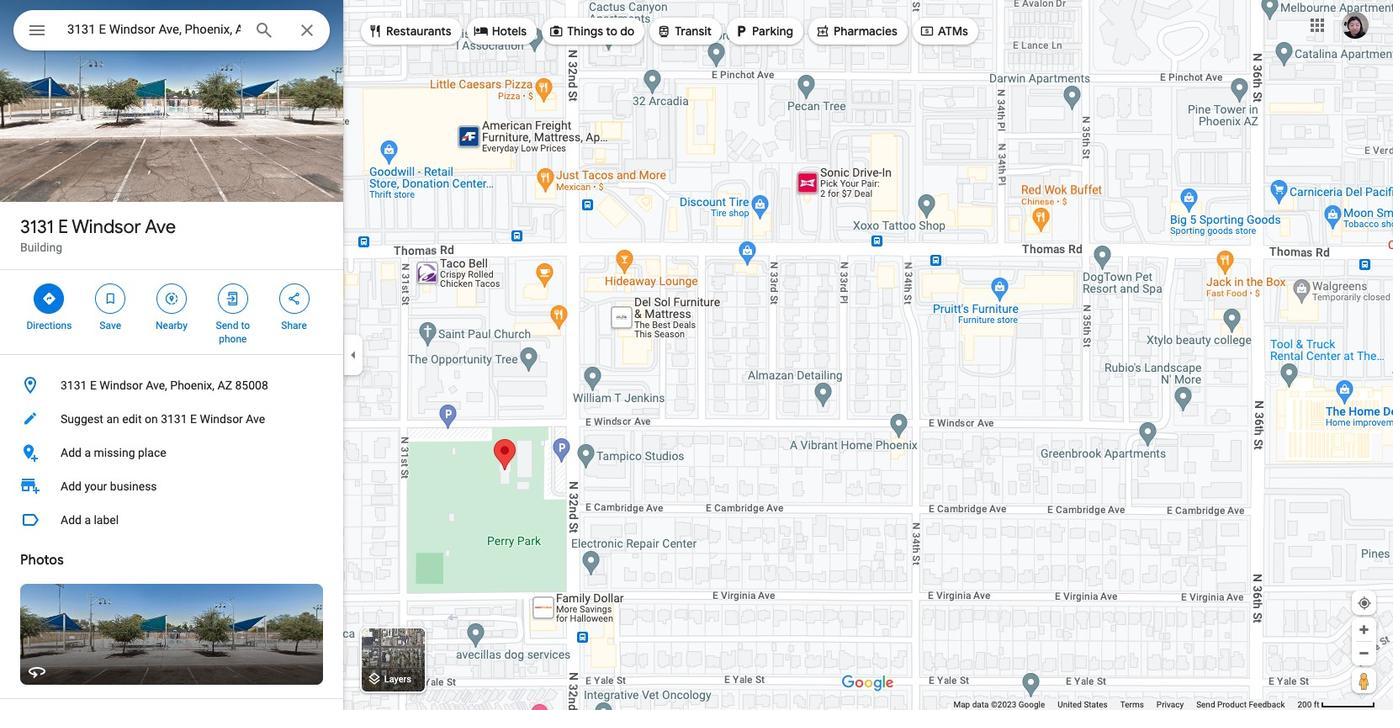Task type: describe. For each thing, give the bounding box(es) containing it.
missing
[[94, 446, 135, 460]]

3131 E Windsor Ave, Phoenix, AZ 85008 field
[[13, 10, 330, 51]]

transit
[[675, 24, 712, 39]]

nearby
[[156, 320, 188, 332]]

3131 for ave,
[[61, 379, 87, 392]]

building
[[20, 241, 62, 254]]

ave inside button
[[246, 412, 265, 426]]

a for label
[[84, 513, 91, 527]]

add a missing place button
[[0, 436, 343, 470]]

 restaurants
[[368, 22, 452, 40]]

85008
[[235, 379, 268, 392]]

suggest an edit on 3131 e windsor ave button
[[0, 402, 343, 436]]

product
[[1218, 700, 1247, 710]]


[[549, 22, 564, 40]]


[[42, 290, 57, 308]]

collapse side panel image
[[344, 346, 363, 364]]

google maps element
[[0, 0, 1394, 710]]

©2023
[[991, 700, 1017, 710]]

place
[[138, 446, 166, 460]]

 button
[[13, 10, 61, 54]]

on
[[145, 412, 158, 426]]

az
[[218, 379, 232, 392]]

send for send to phone
[[216, 320, 239, 332]]

actions for 3131 e windsor ave region
[[0, 270, 343, 354]]

3131 e windsor ave main content
[[0, 0, 343, 710]]

show your location image
[[1358, 596, 1373, 611]]

united
[[1058, 700, 1082, 710]]

add a label
[[61, 513, 119, 527]]

states
[[1084, 700, 1108, 710]]

a for missing
[[84, 446, 91, 460]]

show street view coverage image
[[1353, 668, 1377, 694]]

200 ft
[[1298, 700, 1320, 710]]


[[920, 22, 935, 40]]

terms
[[1121, 700, 1145, 710]]

parking
[[753, 24, 794, 39]]

send to phone
[[216, 320, 250, 345]]

data
[[973, 700, 989, 710]]

add for add a label
[[61, 513, 82, 527]]

edit
[[122, 412, 142, 426]]

zoom out image
[[1358, 647, 1371, 660]]

google account: michele murakami  
(michele.murakami@adept.ai) image
[[1342, 11, 1369, 38]]

 search field
[[13, 10, 330, 54]]

3131 for ave
[[20, 215, 54, 239]]

windsor for ave,
[[100, 379, 143, 392]]

 pharmacies
[[816, 22, 898, 40]]

add a label button
[[0, 503, 343, 537]]

restaurants
[[386, 24, 452, 39]]

save
[[100, 320, 121, 332]]

add for add your business
[[61, 480, 82, 493]]

photos
[[20, 552, 64, 569]]

e for ave,
[[90, 379, 97, 392]]

things
[[567, 24, 604, 39]]

3131 e windsor ave, phoenix, az 85008
[[61, 379, 268, 392]]


[[657, 22, 672, 40]]

phoenix,
[[170, 379, 215, 392]]

2 vertical spatial e
[[190, 412, 197, 426]]

add your business link
[[0, 470, 343, 503]]

 atms
[[920, 22, 969, 40]]

add a missing place
[[61, 446, 166, 460]]



Task type: vqa. For each thing, say whether or not it's contained in the screenshot.


Task type: locate. For each thing, give the bounding box(es) containing it.
to left do
[[606, 24, 618, 39]]

3131
[[20, 215, 54, 239], [61, 379, 87, 392], [161, 412, 187, 426]]

send
[[216, 320, 239, 332], [1197, 700, 1216, 710]]

to
[[606, 24, 618, 39], [241, 320, 250, 332]]

0 vertical spatial to
[[606, 24, 618, 39]]

0 vertical spatial e
[[58, 215, 68, 239]]

windsor inside 3131 e windsor ave, phoenix, az 85008 button
[[100, 379, 143, 392]]

footer
[[954, 699, 1298, 710]]

0 vertical spatial send
[[216, 320, 239, 332]]

0 horizontal spatial ave
[[145, 215, 176, 239]]

2 vertical spatial add
[[61, 513, 82, 527]]

your
[[84, 480, 107, 493]]

phone
[[219, 333, 247, 345]]

ave,
[[146, 379, 167, 392]]

add
[[61, 446, 82, 460], [61, 480, 82, 493], [61, 513, 82, 527]]

1 horizontal spatial ave
[[246, 412, 265, 426]]

None field
[[67, 19, 241, 40]]

3131 up building
[[20, 215, 54, 239]]

windsor up 
[[72, 215, 141, 239]]

send for send product feedback
[[1197, 700, 1216, 710]]

united states button
[[1058, 699, 1108, 710]]

terms button
[[1121, 699, 1145, 710]]

2 vertical spatial 3131
[[161, 412, 187, 426]]

1 horizontal spatial e
[[90, 379, 97, 392]]

add for add a missing place
[[61, 446, 82, 460]]

 hotels
[[474, 22, 527, 40]]

ft
[[1315, 700, 1320, 710]]

google
[[1019, 700, 1046, 710]]

suggest an edit on 3131 e windsor ave
[[61, 412, 265, 426]]

windsor inside 3131 e windsor ave building
[[72, 215, 141, 239]]

a
[[84, 446, 91, 460], [84, 513, 91, 527]]

a inside add a missing place button
[[84, 446, 91, 460]]

2 horizontal spatial 3131
[[161, 412, 187, 426]]

zoom in image
[[1358, 624, 1371, 636]]

add down suggest
[[61, 446, 82, 460]]


[[164, 290, 179, 308]]

add left your
[[61, 480, 82, 493]]

 parking
[[734, 22, 794, 40]]

1 vertical spatial windsor
[[100, 379, 143, 392]]

a left the label
[[84, 513, 91, 527]]

1 vertical spatial a
[[84, 513, 91, 527]]

 transit
[[657, 22, 712, 40]]

a left the missing
[[84, 446, 91, 460]]

e
[[58, 215, 68, 239], [90, 379, 97, 392], [190, 412, 197, 426]]


[[103, 290, 118, 308]]

1 vertical spatial add
[[61, 480, 82, 493]]

share
[[281, 320, 307, 332]]

label
[[94, 513, 119, 527]]

0 horizontal spatial send
[[216, 320, 239, 332]]

none field inside 3131 e windsor ave, phoenix, az 85008 field
[[67, 19, 241, 40]]

windsor inside suggest an edit on 3131 e windsor ave button
[[200, 412, 243, 426]]

3 add from the top
[[61, 513, 82, 527]]

send left product on the bottom right of page
[[1197, 700, 1216, 710]]

e down phoenix,
[[190, 412, 197, 426]]

an
[[106, 412, 119, 426]]

windsor down az on the bottom of the page
[[200, 412, 243, 426]]

1 a from the top
[[84, 446, 91, 460]]

feedback
[[1249, 700, 1286, 710]]

e up building
[[58, 215, 68, 239]]

3131 up suggest
[[61, 379, 87, 392]]

0 vertical spatial add
[[61, 446, 82, 460]]


[[225, 290, 241, 308]]


[[816, 22, 831, 40]]

directions
[[26, 320, 72, 332]]

windsor up an
[[100, 379, 143, 392]]

1 vertical spatial to
[[241, 320, 250, 332]]

1 vertical spatial ave
[[246, 412, 265, 426]]

200
[[1298, 700, 1312, 710]]

3131 inside 3131 e windsor ave building
[[20, 215, 54, 239]]

3131 right on on the bottom
[[161, 412, 187, 426]]

ave inside 3131 e windsor ave building
[[145, 215, 176, 239]]

send inside button
[[1197, 700, 1216, 710]]

ave
[[145, 215, 176, 239], [246, 412, 265, 426]]

send inside send to phone
[[216, 320, 239, 332]]

0 horizontal spatial to
[[241, 320, 250, 332]]

a inside add a label button
[[84, 513, 91, 527]]

200 ft button
[[1298, 700, 1376, 710]]

to inside send to phone
[[241, 320, 250, 332]]

2 a from the top
[[84, 513, 91, 527]]

2 add from the top
[[61, 480, 82, 493]]

e inside 3131 e windsor ave building
[[58, 215, 68, 239]]

0 vertical spatial ave
[[145, 215, 176, 239]]

1 vertical spatial send
[[1197, 700, 1216, 710]]

0 horizontal spatial 3131
[[20, 215, 54, 239]]


[[287, 290, 302, 308]]

1 horizontal spatial send
[[1197, 700, 1216, 710]]

privacy button
[[1157, 699, 1184, 710]]

atms
[[938, 24, 969, 39]]

send product feedback button
[[1197, 699, 1286, 710]]

send product feedback
[[1197, 700, 1286, 710]]

send up the phone
[[216, 320, 239, 332]]

footer containing map data ©2023 google
[[954, 699, 1298, 710]]

add your business
[[61, 480, 157, 493]]

ave down 85008
[[246, 412, 265, 426]]

2 horizontal spatial e
[[190, 412, 197, 426]]

to inside  things to do
[[606, 24, 618, 39]]

2 vertical spatial windsor
[[200, 412, 243, 426]]

business
[[110, 480, 157, 493]]

windsor
[[72, 215, 141, 239], [100, 379, 143, 392], [200, 412, 243, 426]]

e up suggest
[[90, 379, 97, 392]]

1 vertical spatial e
[[90, 379, 97, 392]]


[[474, 22, 489, 40]]

0 vertical spatial windsor
[[72, 215, 141, 239]]


[[368, 22, 383, 40]]

0 vertical spatial 3131
[[20, 215, 54, 239]]

layers
[[384, 674, 412, 685]]

1 horizontal spatial 3131
[[61, 379, 87, 392]]

0 vertical spatial a
[[84, 446, 91, 460]]

e for ave
[[58, 215, 68, 239]]

pharmacies
[[834, 24, 898, 39]]

hotels
[[492, 24, 527, 39]]

3131 e windsor ave, phoenix, az 85008 button
[[0, 369, 343, 402]]

do
[[621, 24, 635, 39]]

1 vertical spatial 3131
[[61, 379, 87, 392]]


[[734, 22, 749, 40]]

add left the label
[[61, 513, 82, 527]]

map
[[954, 700, 971, 710]]

1 add from the top
[[61, 446, 82, 460]]

privacy
[[1157, 700, 1184, 710]]

3131 e windsor ave building
[[20, 215, 176, 254]]

ave up the  on the top of page
[[145, 215, 176, 239]]

united states
[[1058, 700, 1108, 710]]

windsor for ave
[[72, 215, 141, 239]]

map data ©2023 google
[[954, 700, 1046, 710]]


[[27, 19, 47, 42]]

1 horizontal spatial to
[[606, 24, 618, 39]]

footer inside the google maps element
[[954, 699, 1298, 710]]

 things to do
[[549, 22, 635, 40]]

to up the phone
[[241, 320, 250, 332]]

0 horizontal spatial e
[[58, 215, 68, 239]]

suggest
[[61, 412, 103, 426]]



